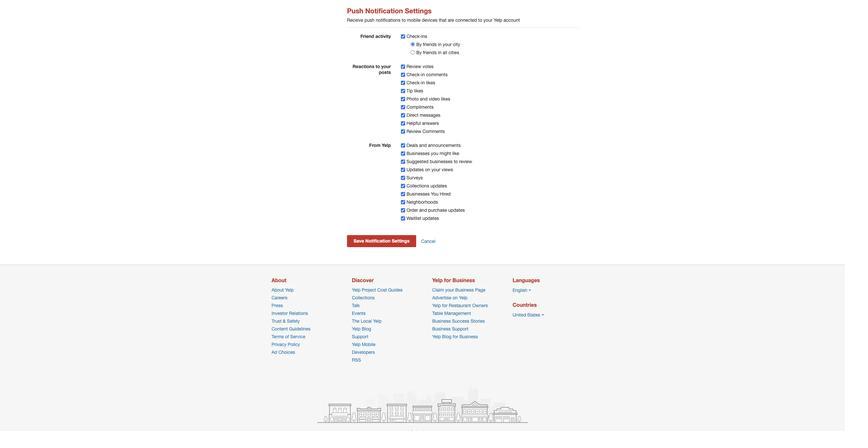 Task type: locate. For each thing, give the bounding box(es) containing it.
yelp up table
[[432, 303, 441, 308]]

to up posts
[[376, 64, 380, 69]]

0 horizontal spatial support
[[352, 334, 368, 340]]

to inside reactions to your posts
[[376, 64, 380, 69]]

0 vertical spatial collections
[[407, 183, 429, 189]]

2 check- from the top
[[407, 72, 421, 77]]

1 review from the top
[[407, 64, 421, 69]]

by
[[416, 42, 422, 47], [416, 50, 422, 55]]

yelp left account
[[494, 18, 502, 23]]

about
[[272, 277, 286, 283], [272, 288, 284, 293]]

1 vertical spatial likes
[[414, 88, 423, 94]]

1 vertical spatial for
[[442, 303, 448, 308]]

None radio
[[411, 42, 415, 47]]

0 vertical spatial about
[[272, 277, 286, 283]]

press link
[[272, 303, 283, 308]]

1 vertical spatial about
[[272, 288, 284, 293]]

your right connected
[[484, 18, 492, 23]]

for
[[444, 277, 451, 283], [442, 303, 448, 308], [453, 334, 458, 340]]

settings inside push notification settings receive push notifications to mobile devices that are connected to your yelp account
[[405, 7, 432, 15]]

2 vertical spatial and
[[419, 208, 427, 213]]

developers link
[[352, 350, 375, 355]]

settings down waitlist
[[392, 238, 410, 244]]

businesses up neighborhoods
[[407, 192, 430, 197]]

1 check- from the top
[[407, 34, 421, 39]]

1 vertical spatial settings
[[392, 238, 410, 244]]

1 friends from the top
[[423, 42, 437, 47]]

0 vertical spatial check-
[[407, 34, 421, 39]]

0 vertical spatial support
[[452, 327, 468, 332]]

1 vertical spatial friends
[[423, 50, 437, 55]]

1 about from the top
[[272, 277, 286, 283]]

success
[[452, 319, 469, 324]]

tip
[[407, 88, 413, 94]]

in up check-in likes
[[421, 72, 425, 77]]

privacy policy link
[[272, 342, 300, 347]]

notification for push
[[365, 7, 403, 15]]

0 vertical spatial and
[[420, 97, 428, 102]]

investor relations link
[[272, 311, 308, 316]]

by down check-ins
[[416, 42, 422, 47]]

businesses up suggested at top
[[407, 151, 430, 156]]

yelp up the collections link
[[352, 288, 361, 293]]

comments
[[426, 72, 448, 77]]

settings
[[405, 7, 432, 15], [392, 238, 410, 244]]

about yelp link
[[272, 288, 294, 293]]

for down the advertise
[[442, 303, 448, 308]]

on inside claim your business page advertise on yelp yelp for restaurant owners table management business success stories business support yelp blog for business
[[453, 295, 458, 301]]

2 notification from the top
[[365, 238, 391, 244]]

all
[[443, 50, 447, 55]]

None checkbox
[[401, 34, 405, 39], [401, 105, 405, 109], [401, 113, 405, 118], [401, 144, 405, 148], [401, 168, 405, 172], [401, 176, 405, 180], [401, 184, 405, 188], [401, 192, 405, 196], [401, 217, 405, 221], [401, 34, 405, 39], [401, 105, 405, 109], [401, 113, 405, 118], [401, 144, 405, 148], [401, 168, 405, 172], [401, 176, 405, 180], [401, 184, 405, 188], [401, 192, 405, 196], [401, 217, 405, 221]]

direct
[[407, 113, 419, 118]]

1 horizontal spatial likes
[[426, 80, 435, 85]]

businesses for businesses you might like
[[407, 151, 430, 156]]

friends down 'by friends in your city'
[[423, 50, 437, 55]]

settings for push
[[405, 7, 432, 15]]

updates up you
[[430, 183, 447, 189]]

1 vertical spatial review
[[407, 129, 421, 134]]

claim your business page link
[[432, 288, 486, 293]]

review
[[407, 64, 421, 69], [407, 129, 421, 134]]

0 vertical spatial businesses
[[407, 151, 430, 156]]

to left mobile on the top left of the page
[[402, 18, 406, 23]]

1 businesses from the top
[[407, 151, 430, 156]]

about yelp careers press investor relations trust & safety content guidelines terms of service privacy policy ad choices
[[272, 288, 310, 355]]

your up posts
[[381, 64, 391, 69]]

business down yelp for business
[[455, 288, 474, 293]]

your down suggested businesses to review
[[431, 167, 440, 172]]

likes down check-in comments
[[426, 80, 435, 85]]

developers
[[352, 350, 375, 355]]

your inside claim your business page advertise on yelp yelp for restaurant owners table management business success stories business support yelp blog for business
[[445, 288, 454, 293]]

2 vertical spatial check-
[[407, 80, 421, 85]]

and
[[420, 97, 428, 102], [419, 143, 427, 148], [419, 208, 427, 213]]

1 notification from the top
[[365, 7, 403, 15]]

ad
[[272, 350, 277, 355]]

yelp down the
[[352, 327, 361, 332]]

review left votes
[[407, 64, 421, 69]]

support inside yelp project cost guides collections talk events the local yelp yelp blog support yelp mobile developers rss
[[352, 334, 368, 340]]

likes
[[426, 80, 435, 85], [414, 88, 423, 94], [441, 97, 450, 102]]

from
[[369, 143, 381, 148]]

about up careers link
[[272, 288, 284, 293]]

businesses you hired
[[407, 192, 451, 197]]

check- for check-ins
[[407, 34, 421, 39]]

in down check-in comments
[[421, 80, 425, 85]]

1 vertical spatial support
[[352, 334, 368, 340]]

reactions
[[353, 64, 374, 69]]

2 vertical spatial updates
[[422, 216, 439, 221]]

0 horizontal spatial blog
[[362, 327, 371, 332]]

and for video
[[420, 97, 428, 102]]

2 friends from the top
[[423, 50, 437, 55]]

1 vertical spatial notification
[[365, 238, 391, 244]]

collections link
[[352, 295, 375, 301]]

1 vertical spatial businesses
[[407, 192, 430, 197]]

check- down the review votes
[[407, 72, 421, 77]]

yelp up careers link
[[285, 288, 294, 293]]

english
[[513, 288, 529, 293]]

1 vertical spatial and
[[419, 143, 427, 148]]

review down helpful
[[407, 129, 421, 134]]

messages
[[420, 113, 440, 118]]

blog down the business support link
[[442, 334, 452, 340]]

from yelp
[[369, 143, 391, 148]]

likes down check-in likes
[[414, 88, 423, 94]]

2 review from the top
[[407, 129, 421, 134]]

check- up tip likes
[[407, 80, 421, 85]]

None checkbox
[[401, 65, 405, 69], [401, 73, 405, 77], [401, 81, 405, 85], [401, 89, 405, 93], [401, 97, 405, 101], [401, 121, 405, 126], [401, 130, 405, 134], [401, 152, 405, 156], [401, 160, 405, 164], [401, 200, 405, 205], [401, 208, 405, 213], [401, 65, 405, 69], [401, 73, 405, 77], [401, 81, 405, 85], [401, 89, 405, 93], [401, 97, 405, 101], [401, 121, 405, 126], [401, 130, 405, 134], [401, 152, 405, 156], [401, 160, 405, 164], [401, 200, 405, 205], [401, 208, 405, 213]]

businesses for businesses you hired
[[407, 192, 430, 197]]

1 vertical spatial blog
[[442, 334, 452, 340]]

updates for collections updates
[[430, 183, 447, 189]]

1 horizontal spatial collections
[[407, 183, 429, 189]]

business down table
[[432, 319, 451, 324]]

cancel link
[[421, 239, 435, 245]]

0 vertical spatial updates
[[430, 183, 447, 189]]

0 vertical spatial review
[[407, 64, 421, 69]]

settings inside button
[[392, 238, 410, 244]]

yelp up claim
[[432, 277, 443, 283]]

1 vertical spatial by
[[416, 50, 422, 55]]

save notification settings button
[[347, 235, 416, 247]]

0 vertical spatial on
[[425, 167, 430, 172]]

about up about yelp link
[[272, 277, 286, 283]]

about inside about yelp careers press investor relations trust & safety content guidelines terms of service privacy policy ad choices
[[272, 288, 284, 293]]

0 horizontal spatial on
[[425, 167, 430, 172]]

and up the waitlist updates
[[419, 208, 427, 213]]

service
[[290, 334, 305, 340]]

check- for check-in comments
[[407, 72, 421, 77]]

save
[[354, 238, 364, 244]]

0 horizontal spatial collections
[[352, 295, 375, 301]]

3 check- from the top
[[407, 80, 421, 85]]

updates on your views
[[407, 167, 453, 172]]

mobile
[[407, 18, 421, 23]]

updates right 'purchase'
[[448, 208, 465, 213]]

for up 'claim your business page' link
[[444, 277, 451, 283]]

events link
[[352, 311, 366, 316]]

languages
[[513, 277, 540, 283]]

yelp logo image
[[401, 430, 414, 431]]

yelp
[[494, 18, 502, 23], [382, 143, 391, 148], [432, 277, 443, 283], [285, 288, 294, 293], [352, 288, 361, 293], [459, 295, 468, 301], [432, 303, 441, 308], [373, 319, 382, 324], [352, 327, 361, 332], [432, 334, 441, 340], [352, 342, 361, 347]]

your up the advertise on yelp link
[[445, 288, 454, 293]]

content guidelines link
[[272, 327, 310, 332]]

0 vertical spatial settings
[[405, 7, 432, 15]]

friends down ins
[[423, 42, 437, 47]]

0 vertical spatial by
[[416, 42, 422, 47]]

1 horizontal spatial on
[[453, 295, 458, 301]]

by up the review votes
[[416, 50, 422, 55]]

content
[[272, 327, 288, 332]]

policy
[[288, 342, 300, 347]]

support down success at the right bottom
[[452, 327, 468, 332]]

and up compliments
[[420, 97, 428, 102]]

1 vertical spatial on
[[453, 295, 458, 301]]

check-
[[407, 34, 421, 39], [407, 72, 421, 77], [407, 80, 421, 85]]

blog down local
[[362, 327, 371, 332]]

updates down order and purchase updates
[[422, 216, 439, 221]]

united states button
[[513, 313, 546, 318]]

support down yelp blog "link"
[[352, 334, 368, 340]]

notification inside push notification settings receive push notifications to mobile devices that are connected to your yelp account
[[365, 7, 403, 15]]

business support link
[[432, 327, 468, 332]]

business success stories link
[[432, 319, 485, 324]]

and right deals at the top left of the page
[[419, 143, 427, 148]]

1 vertical spatial check-
[[407, 72, 421, 77]]

choices
[[278, 350, 295, 355]]

0 vertical spatial blog
[[362, 327, 371, 332]]

account
[[504, 18, 520, 23]]

collections down surveys
[[407, 183, 429, 189]]

check- down mobile on the top left of the page
[[407, 34, 421, 39]]

that
[[439, 18, 447, 23]]

ins
[[421, 34, 427, 39]]

support link
[[352, 334, 368, 340]]

might
[[440, 151, 451, 156]]

0 vertical spatial friends
[[423, 42, 437, 47]]

2 horizontal spatial likes
[[441, 97, 450, 102]]

1 horizontal spatial support
[[452, 327, 468, 332]]

on down 'claim your business page' link
[[453, 295, 458, 301]]

yelp inside about yelp careers press investor relations trust & safety content guidelines terms of service privacy policy ad choices
[[285, 288, 294, 293]]

yelp down support link
[[352, 342, 361, 347]]

1 horizontal spatial blog
[[442, 334, 452, 340]]

1 by from the top
[[416, 42, 422, 47]]

push notification settings receive push notifications to mobile devices that are connected to your yelp account
[[347, 7, 520, 23]]

0 vertical spatial likes
[[426, 80, 435, 85]]

votes
[[423, 64, 434, 69]]

notification inside button
[[365, 238, 391, 244]]

yelp up yelp for restaurant owners link
[[459, 295, 468, 301]]

settings up mobile on the top left of the page
[[405, 7, 432, 15]]

for down the business support link
[[453, 334, 458, 340]]

waitlist
[[407, 216, 421, 221]]

notification up notifications
[[365, 7, 403, 15]]

business up 'claim your business page' link
[[453, 277, 475, 283]]

None radio
[[411, 50, 415, 55]]

neighborhoods
[[407, 200, 438, 205]]

privacy
[[272, 342, 286, 347]]

&
[[283, 319, 286, 324]]

by for by friends in your city
[[416, 42, 422, 47]]

likes right video at the top of page
[[441, 97, 450, 102]]

friends
[[423, 42, 437, 47], [423, 50, 437, 55]]

collections down project
[[352, 295, 375, 301]]

management
[[444, 311, 471, 316]]

devices
[[422, 18, 438, 23]]

to
[[402, 18, 406, 23], [478, 18, 482, 23], [376, 64, 380, 69], [454, 159, 458, 164]]

notifications
[[376, 18, 400, 23]]

2 about from the top
[[272, 288, 284, 293]]

notification right save
[[365, 238, 391, 244]]

2 by from the top
[[416, 50, 422, 55]]

0 vertical spatial notification
[[365, 7, 403, 15]]

in left 'all'
[[438, 50, 442, 55]]

and for announcements
[[419, 143, 427, 148]]

investor
[[272, 311, 288, 316]]

check-in likes
[[407, 80, 435, 85]]

notification
[[365, 7, 403, 15], [365, 238, 391, 244]]

on right updates
[[425, 167, 430, 172]]

1 vertical spatial collections
[[352, 295, 375, 301]]

yelp burst image
[[416, 430, 420, 431]]

2 vertical spatial likes
[[441, 97, 450, 102]]

like
[[452, 151, 459, 156]]

2 businesses from the top
[[407, 192, 430, 197]]

your inside reactions to your posts
[[381, 64, 391, 69]]



Task type: describe. For each thing, give the bounding box(es) containing it.
safety
[[287, 319, 300, 324]]

careers
[[272, 295, 287, 301]]

friend activity
[[360, 34, 391, 39]]

settings for save
[[392, 238, 410, 244]]

the
[[352, 319, 360, 324]]

business up yelp blog for business link in the bottom of the page
[[432, 327, 451, 332]]

you
[[431, 151, 438, 156]]

talk link
[[352, 303, 360, 308]]

by friends in all cities
[[416, 50, 459, 55]]

the local yelp link
[[352, 319, 382, 324]]

hired
[[440, 192, 451, 197]]

review for review votes
[[407, 64, 421, 69]]

talk
[[352, 303, 360, 308]]

trust & safety link
[[272, 319, 300, 324]]

table
[[432, 311, 443, 316]]

project
[[362, 288, 376, 293]]

about for about yelp careers press investor relations trust & safety content guidelines terms of service privacy policy ad choices
[[272, 288, 284, 293]]

yelp inside push notification settings receive push notifications to mobile devices that are connected to your yelp account
[[494, 18, 502, 23]]

restaurant
[[449, 303, 471, 308]]

1 vertical spatial updates
[[448, 208, 465, 213]]

yelp for business
[[432, 277, 475, 283]]

collections inside yelp project cost guides collections talk events the local yelp yelp blog support yelp mobile developers rss
[[352, 295, 375, 301]]

blog inside claim your business page advertise on yelp yelp for restaurant owners table management business success stories business support yelp blog for business
[[442, 334, 452, 340]]

yelp down the business support link
[[432, 334, 441, 340]]

support inside claim your business page advertise on yelp yelp for restaurant owners table management business success stories business support yelp blog for business
[[452, 327, 468, 332]]

friends for all
[[423, 50, 437, 55]]

answers
[[422, 121, 439, 126]]

updates for waitlist updates
[[422, 216, 439, 221]]

in up 'by friends in all cities'
[[438, 42, 442, 47]]

discover
[[352, 277, 374, 283]]

notification for save
[[365, 238, 391, 244]]

advertise on yelp link
[[432, 295, 468, 301]]

tip likes
[[407, 88, 423, 94]]

comments
[[423, 129, 445, 134]]

trust
[[272, 319, 282, 324]]

video
[[429, 97, 440, 102]]

events
[[352, 311, 366, 316]]

waitlist updates
[[407, 216, 439, 221]]

of
[[285, 334, 289, 340]]

friends for your
[[423, 42, 437, 47]]

claim your business page advertise on yelp yelp for restaurant owners table management business success stories business support yelp blog for business
[[432, 288, 488, 340]]

0 vertical spatial for
[[444, 277, 451, 283]]

review for review comments
[[407, 129, 421, 134]]

stories
[[471, 319, 485, 324]]

yelp right "from"
[[382, 143, 391, 148]]

views
[[442, 167, 453, 172]]

advertise
[[432, 295, 451, 301]]

businesses
[[430, 159, 453, 164]]

you
[[431, 192, 439, 197]]

check-ins
[[407, 34, 427, 39]]

yelp blog link
[[352, 327, 371, 332]]

states
[[527, 313, 540, 318]]

direct messages
[[407, 113, 440, 118]]

careers link
[[272, 295, 287, 301]]

yelp mobile link
[[352, 342, 376, 347]]

united states
[[513, 313, 542, 318]]

order and purchase updates
[[407, 208, 465, 213]]

to right connected
[[478, 18, 482, 23]]

page
[[475, 288, 486, 293]]

activity
[[375, 34, 391, 39]]

updates
[[407, 167, 424, 172]]

mobile
[[362, 342, 376, 347]]

review
[[459, 159, 472, 164]]

push
[[347, 7, 363, 15]]

purchase
[[428, 208, 447, 213]]

guidelines
[[289, 327, 310, 332]]

surveys
[[407, 175, 423, 181]]

your up 'all'
[[443, 42, 452, 47]]

helpful
[[407, 121, 421, 126]]

yelp blog for business link
[[432, 334, 478, 340]]

save notification settings
[[354, 238, 410, 244]]

review comments
[[407, 129, 445, 134]]

your inside push notification settings receive push notifications to mobile devices that are connected to your yelp account
[[484, 18, 492, 23]]

review votes
[[407, 64, 434, 69]]

announcements
[[428, 143, 461, 148]]

yelp project cost guides link
[[352, 288, 403, 293]]

cancel
[[421, 239, 435, 244]]

countries
[[513, 302, 537, 308]]

photo
[[407, 97, 419, 102]]

check- for check-in likes
[[407, 80, 421, 85]]

receive
[[347, 18, 363, 23]]

order
[[407, 208, 418, 213]]

business down success at the right bottom
[[459, 334, 478, 340]]

cities
[[449, 50, 459, 55]]

blog inside yelp project cost guides collections talk events the local yelp yelp blog support yelp mobile developers rss
[[362, 327, 371, 332]]

0 horizontal spatial likes
[[414, 88, 423, 94]]

yelp project cost guides collections talk events the local yelp yelp blog support yelp mobile developers rss
[[352, 288, 403, 363]]

and for purchase
[[419, 208, 427, 213]]

yelp right local
[[373, 319, 382, 324]]

yelp for restaurant owners link
[[432, 303, 488, 308]]

to down like
[[454, 159, 458, 164]]

about for about
[[272, 277, 286, 283]]

city
[[453, 42, 460, 47]]

relations
[[289, 311, 308, 316]]

local
[[361, 319, 372, 324]]

rss
[[352, 358, 361, 363]]

push
[[365, 18, 375, 23]]

english button
[[513, 288, 533, 293]]

compliments
[[407, 105, 434, 110]]

united
[[513, 313, 526, 318]]

press
[[272, 303, 283, 308]]

owners
[[472, 303, 488, 308]]

check-in comments
[[407, 72, 448, 77]]

by for by friends in all cities
[[416, 50, 422, 55]]

businesses you might like
[[407, 151, 459, 156]]

2 vertical spatial for
[[453, 334, 458, 340]]



Task type: vqa. For each thing, say whether or not it's contained in the screenshot.
Restaurants at the left top of the page
no



